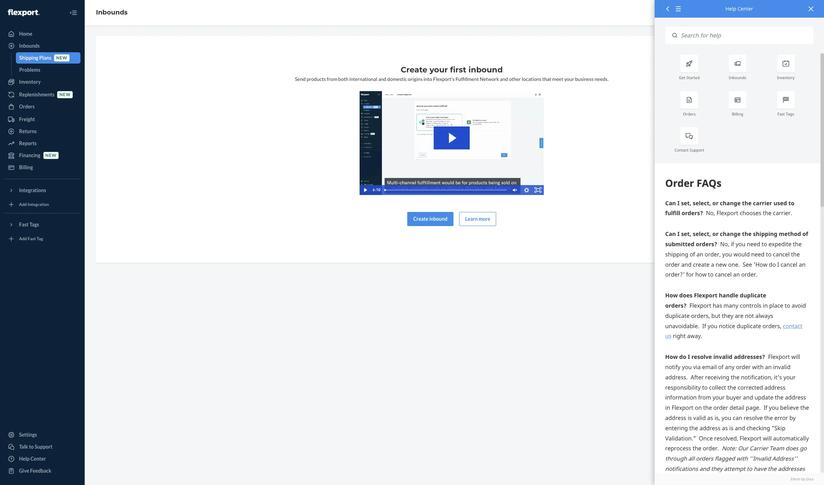 Task type: describe. For each thing, give the bounding box(es) containing it.
1 horizontal spatial your
[[565, 76, 575, 82]]

get started
[[680, 75, 700, 80]]

add integration
[[19, 202, 49, 207]]

tags inside "dropdown button"
[[29, 221, 39, 227]]

inventory link
[[4, 76, 81, 88]]

give
[[19, 468, 29, 474]]

create inbound button
[[408, 212, 454, 226]]

network
[[480, 76, 500, 82]]

2 horizontal spatial inbounds
[[730, 75, 747, 80]]

elevio
[[791, 476, 801, 481]]

help center link
[[4, 453, 81, 465]]

1 horizontal spatial inventory
[[778, 75, 795, 80]]

shipping plans
[[19, 55, 51, 61]]

freight link
[[4, 114, 81, 125]]

learn more button
[[460, 212, 497, 226]]

support inside talk to support button
[[35, 444, 53, 450]]

1 and from the left
[[379, 76, 387, 82]]

1 horizontal spatial fast tags
[[778, 111, 795, 116]]

new for financing
[[45, 153, 57, 158]]

that
[[543, 76, 552, 82]]

freight
[[19, 116, 35, 122]]

1 vertical spatial center
[[31, 456, 46, 462]]

0 vertical spatial inbounds
[[96, 9, 128, 16]]

create your first inbound send products from both international and domestic origins into flexport's fulfillment network and other locations that meet your business needs.
[[295, 65, 609, 82]]

talk to support
[[19, 444, 53, 450]]

create inbound
[[414, 216, 448, 222]]

other
[[509, 76, 521, 82]]

close navigation image
[[69, 8, 78, 17]]

financing
[[19, 152, 40, 158]]

create for your
[[401, 65, 428, 75]]

fulfillment
[[456, 76, 479, 82]]

0 horizontal spatial orders
[[19, 104, 35, 110]]

talk
[[19, 444, 28, 450]]

elevio by dixa link
[[666, 476, 814, 481]]

needs.
[[595, 76, 609, 82]]

problems link
[[16, 64, 81, 76]]

home link
[[4, 28, 81, 40]]

returns
[[19, 128, 37, 134]]

started
[[687, 75, 700, 80]]

replenishments
[[19, 91, 55, 97]]

feedback
[[30, 468, 51, 474]]

meet
[[553, 76, 564, 82]]

contact
[[675, 147, 689, 153]]

add integration link
[[4, 199, 81, 210]]

0 vertical spatial tags
[[787, 111, 795, 116]]

1 vertical spatial orders
[[684, 111, 696, 116]]

fast tags inside "dropdown button"
[[19, 221, 39, 227]]

both
[[339, 76, 349, 82]]

elevio by dixa
[[791, 476, 814, 481]]

to
[[29, 444, 34, 450]]

billing link
[[4, 162, 81, 173]]

learn
[[466, 216, 478, 222]]

shipping
[[19, 55, 38, 61]]

integration
[[28, 202, 49, 207]]

returns link
[[4, 126, 81, 137]]

from
[[327, 76, 338, 82]]

1 horizontal spatial help
[[726, 5, 737, 12]]

Search search field
[[678, 26, 814, 44]]

business
[[576, 76, 594, 82]]



Task type: locate. For each thing, give the bounding box(es) containing it.
0 vertical spatial help center
[[726, 5, 754, 12]]

new down reports link
[[45, 153, 57, 158]]

inbounds inside inbounds link
[[19, 43, 40, 49]]

0 vertical spatial your
[[430, 65, 448, 75]]

tags
[[787, 111, 795, 116], [29, 221, 39, 227]]

center up search search field at the right of the page
[[738, 5, 754, 12]]

create inside create your first inbound send products from both international and domestic origins into flexport's fulfillment network and other locations that meet your business needs.
[[401, 65, 428, 75]]

add for add integration
[[19, 202, 27, 207]]

1 vertical spatial fast
[[19, 221, 29, 227]]

1 vertical spatial fast tags
[[19, 221, 39, 227]]

orders
[[19, 104, 35, 110], [684, 111, 696, 116]]

flexport's
[[434, 76, 455, 82]]

1 vertical spatial inbound
[[430, 216, 448, 222]]

support down settings 'link'
[[35, 444, 53, 450]]

settings link
[[4, 429, 81, 441]]

0 vertical spatial inbounds link
[[96, 9, 128, 16]]

inbound inside create your first inbound send products from both international and domestic origins into flexport's fulfillment network and other locations that meet your business needs.
[[469, 65, 503, 75]]

1 vertical spatial inbounds link
[[4, 40, 81, 52]]

help center down to
[[19, 456, 46, 462]]

1 horizontal spatial center
[[738, 5, 754, 12]]

1 horizontal spatial support
[[690, 147, 705, 153]]

new right plans
[[56, 55, 67, 61]]

send
[[295, 76, 306, 82]]

1 vertical spatial new
[[60, 92, 71, 97]]

support
[[690, 147, 705, 153], [35, 444, 53, 450]]

give feedback
[[19, 468, 51, 474]]

get
[[680, 75, 686, 80]]

0 vertical spatial new
[[56, 55, 67, 61]]

1 horizontal spatial and
[[500, 76, 508, 82]]

1 vertical spatial inbounds
[[19, 43, 40, 49]]

0 horizontal spatial tags
[[29, 221, 39, 227]]

0 vertical spatial fast tags
[[778, 111, 795, 116]]

0 vertical spatial center
[[738, 5, 754, 12]]

more
[[479, 216, 491, 222]]

0 horizontal spatial support
[[35, 444, 53, 450]]

contact support
[[675, 147, 705, 153]]

add
[[19, 202, 27, 207], [19, 236, 27, 241]]

center
[[738, 5, 754, 12], [31, 456, 46, 462]]

1 horizontal spatial help center
[[726, 5, 754, 12]]

2 and from the left
[[500, 76, 508, 82]]

0 vertical spatial inbound
[[469, 65, 503, 75]]

1 vertical spatial create
[[414, 216, 429, 222]]

help up search search field at the right of the page
[[726, 5, 737, 12]]

1 horizontal spatial inbounds link
[[96, 9, 128, 16]]

and
[[379, 76, 387, 82], [500, 76, 508, 82]]

domestic
[[388, 76, 407, 82]]

origins
[[408, 76, 423, 82]]

0 horizontal spatial inbound
[[430, 216, 448, 222]]

inbound inside button
[[430, 216, 448, 222]]

0 vertical spatial orders
[[19, 104, 35, 110]]

video thumbnail image
[[360, 91, 544, 195], [360, 91, 544, 195]]

into
[[424, 76, 433, 82]]

talk to support button
[[4, 441, 81, 453]]

0 horizontal spatial your
[[430, 65, 448, 75]]

1 add from the top
[[19, 202, 27, 207]]

inbound up network at the right of the page
[[469, 65, 503, 75]]

plans
[[39, 55, 51, 61]]

2 add from the top
[[19, 236, 27, 241]]

0 horizontal spatial help center
[[19, 456, 46, 462]]

fast tags
[[778, 111, 795, 116], [19, 221, 39, 227]]

0 vertical spatial support
[[690, 147, 705, 153]]

create for inbound
[[414, 216, 429, 222]]

1 horizontal spatial tags
[[787, 111, 795, 116]]

1 horizontal spatial inbounds
[[96, 9, 128, 16]]

help up give
[[19, 456, 30, 462]]

add left tag
[[19, 236, 27, 241]]

0 horizontal spatial inbounds
[[19, 43, 40, 49]]

1 horizontal spatial orders
[[684, 111, 696, 116]]

0 vertical spatial help
[[726, 5, 737, 12]]

0 horizontal spatial billing
[[19, 164, 33, 170]]

locations
[[522, 76, 542, 82]]

reports
[[19, 140, 37, 146]]

support right contact
[[690, 147, 705, 153]]

fast tags button
[[4, 219, 81, 230]]

0 horizontal spatial inventory
[[19, 79, 41, 85]]

fast inside add fast tag link
[[28, 236, 36, 241]]

1 vertical spatial billing
[[19, 164, 33, 170]]

billing inside billing link
[[19, 164, 33, 170]]

fast
[[778, 111, 786, 116], [19, 221, 29, 227], [28, 236, 36, 241]]

home
[[19, 31, 32, 37]]

inventory
[[778, 75, 795, 80], [19, 79, 41, 85]]

your
[[430, 65, 448, 75], [565, 76, 575, 82]]

0 horizontal spatial center
[[31, 456, 46, 462]]

create inside button
[[414, 216, 429, 222]]

settings
[[19, 432, 37, 438]]

1 vertical spatial tags
[[29, 221, 39, 227]]

1 horizontal spatial inbound
[[469, 65, 503, 75]]

add left integration
[[19, 202, 27, 207]]

products
[[307, 76, 326, 82]]

add for add fast tag
[[19, 236, 27, 241]]

0 vertical spatial add
[[19, 202, 27, 207]]

first
[[450, 65, 467, 75]]

fast inside fast tags "dropdown button"
[[19, 221, 29, 227]]

2 vertical spatial inbounds
[[730, 75, 747, 80]]

new up orders link
[[60, 92, 71, 97]]

add fast tag link
[[4, 233, 81, 244]]

dixa
[[807, 476, 814, 481]]

new for shipping plans
[[56, 55, 67, 61]]

new for replenishments
[[60, 92, 71, 97]]

add inside add integration link
[[19, 202, 27, 207]]

help center inside help center link
[[19, 456, 46, 462]]

center down "talk to support" at the bottom of the page
[[31, 456, 46, 462]]

inbound
[[469, 65, 503, 75], [430, 216, 448, 222]]

add inside add fast tag link
[[19, 236, 27, 241]]

create
[[401, 65, 428, 75], [414, 216, 429, 222]]

2 vertical spatial new
[[45, 153, 57, 158]]

0 horizontal spatial fast tags
[[19, 221, 39, 227]]

help center
[[726, 5, 754, 12], [19, 456, 46, 462]]

and left other
[[500, 76, 508, 82]]

give feedback button
[[4, 465, 81, 477]]

problems
[[19, 67, 40, 73]]

video element
[[360, 91, 544, 195]]

reports link
[[4, 138, 81, 149]]

learn more
[[466, 216, 491, 222]]

integrations button
[[4, 185, 81, 196]]

and left "domestic"
[[379, 76, 387, 82]]

new
[[56, 55, 67, 61], [60, 92, 71, 97], [45, 153, 57, 158]]

0 vertical spatial billing
[[733, 111, 744, 116]]

1 vertical spatial your
[[565, 76, 575, 82]]

tag
[[37, 236, 43, 241]]

billing
[[733, 111, 744, 116], [19, 164, 33, 170]]

1 vertical spatial add
[[19, 236, 27, 241]]

1 vertical spatial help
[[19, 456, 30, 462]]

by
[[802, 476, 806, 481]]

1 vertical spatial support
[[35, 444, 53, 450]]

inbounds link
[[96, 9, 128, 16], [4, 40, 81, 52]]

2 vertical spatial fast
[[28, 236, 36, 241]]

0 horizontal spatial help
[[19, 456, 30, 462]]

your up flexport's
[[430, 65, 448, 75]]

0 vertical spatial fast
[[778, 111, 786, 116]]

0 horizontal spatial and
[[379, 76, 387, 82]]

orders link
[[4, 101, 81, 112]]

help
[[726, 5, 737, 12], [19, 456, 30, 462]]

international
[[350, 76, 378, 82]]

add fast tag
[[19, 236, 43, 241]]

your right meet
[[565, 76, 575, 82]]

inbound left learn
[[430, 216, 448, 222]]

1 horizontal spatial billing
[[733, 111, 744, 116]]

integrations
[[19, 187, 46, 193]]

0 horizontal spatial inbounds link
[[4, 40, 81, 52]]

1 vertical spatial help center
[[19, 456, 46, 462]]

help center up search search field at the right of the page
[[726, 5, 754, 12]]

flexport logo image
[[8, 9, 39, 16]]

0 vertical spatial create
[[401, 65, 428, 75]]

inbounds
[[96, 9, 128, 16], [19, 43, 40, 49], [730, 75, 747, 80]]



Task type: vqa. For each thing, say whether or not it's contained in the screenshot.
Talk To Support
yes



